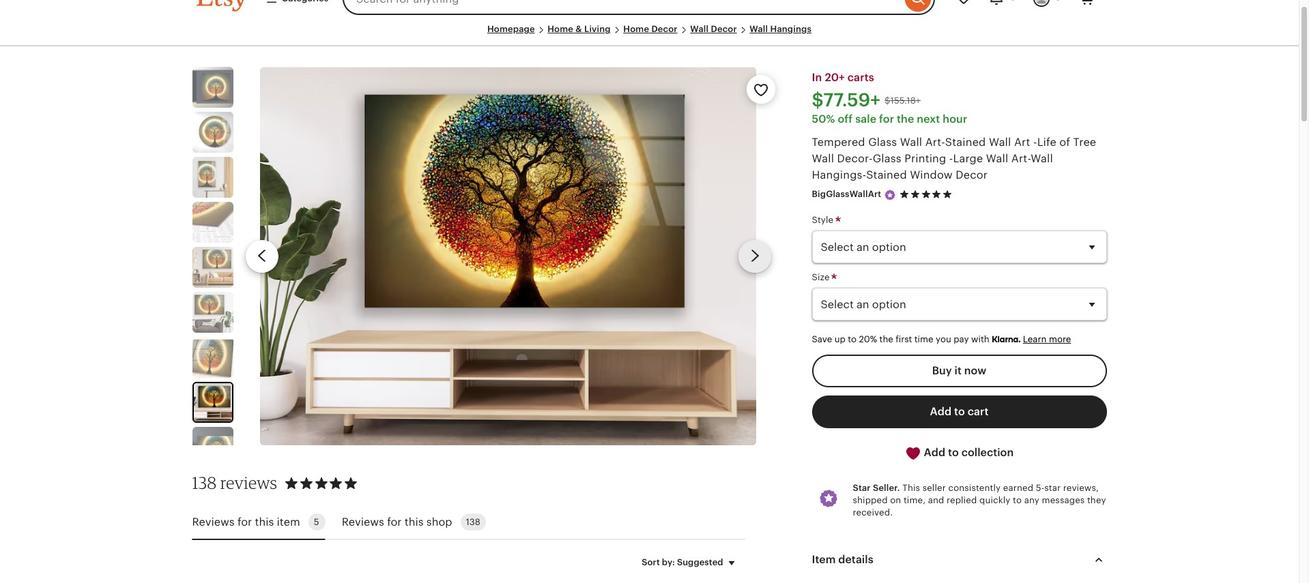 Task type: locate. For each thing, give the bounding box(es) containing it.
the left first
[[880, 335, 894, 345]]

&
[[576, 24, 582, 34]]

for left 'shop' on the bottom left of the page
[[387, 517, 402, 528]]

1 vertical spatial art-
[[1012, 153, 1031, 165]]

2 reviews from the left
[[342, 517, 384, 528]]

wall down life
[[1031, 153, 1053, 165]]

sale
[[856, 114, 877, 125]]

for right sale
[[879, 114, 894, 125]]

wall decor
[[690, 24, 737, 34]]

0 vertical spatial art-
[[926, 137, 945, 148]]

tempered glass wall art-stained wall art life of tree wall image 6 image
[[192, 292, 233, 333]]

2 this from the left
[[405, 517, 424, 528]]

the for 20%
[[880, 335, 894, 345]]

138 left reviews
[[192, 473, 217, 494]]

life
[[1037, 137, 1057, 148]]

this left 'shop' on the bottom left of the page
[[405, 517, 424, 528]]

decor for wall decor
[[711, 24, 737, 34]]

menu bar
[[196, 23, 1103, 47]]

art- down the art
[[1012, 153, 1031, 165]]

5-
[[1036, 483, 1045, 493]]

homepage
[[487, 24, 535, 34]]

home & living
[[548, 24, 611, 34]]

to inside button
[[954, 406, 965, 418]]

1 horizontal spatial home
[[624, 24, 649, 34]]

reviews right 5
[[342, 517, 384, 528]]

1 home from the left
[[548, 24, 574, 34]]

to left collection
[[948, 447, 959, 459]]

0 vertical spatial stained
[[945, 137, 986, 148]]

star_seller image
[[884, 189, 897, 201]]

home left "&"
[[548, 24, 574, 34]]

1 horizontal spatial this
[[405, 517, 424, 528]]

for down reviews
[[238, 517, 252, 528]]

to left cart
[[954, 406, 965, 418]]

the down '$155.18+'
[[897, 114, 914, 125]]

seller
[[923, 483, 946, 493]]

0 horizontal spatial 138
[[192, 473, 217, 494]]

it
[[955, 365, 962, 377]]

0 vertical spatial 138
[[192, 473, 217, 494]]

consistently
[[949, 483, 1001, 493]]

1 vertical spatial -
[[949, 153, 953, 165]]

tree
[[1074, 137, 1097, 148]]

to inside this seller consistently earned 5-star reviews, shipped on time, and replied quickly to any messages they received.
[[1013, 495, 1022, 506]]

decor left wall hangings link
[[711, 24, 737, 34]]

stained up large
[[945, 137, 986, 148]]

to down the earned
[[1013, 495, 1022, 506]]

wall up printing
[[900, 137, 923, 148]]

art- up printing
[[926, 137, 945, 148]]

1 horizontal spatial for
[[387, 517, 402, 528]]

home decor
[[624, 24, 678, 34]]

home down search for anything "text box"
[[624, 24, 649, 34]]

0 horizontal spatial reviews
[[192, 517, 235, 528]]

home & living link
[[548, 24, 611, 34]]

window
[[910, 170, 953, 181]]

1 vertical spatial glass
[[873, 153, 902, 165]]

star seller.
[[853, 483, 900, 493]]

banner
[[172, 0, 1127, 23]]

1 horizontal spatial stained
[[945, 137, 986, 148]]

1 this from the left
[[255, 517, 274, 528]]

- right the art
[[1034, 137, 1037, 148]]

glass
[[868, 137, 897, 148], [873, 153, 902, 165]]

time
[[915, 335, 934, 345]]

$77.59+ $155.18+
[[812, 90, 921, 111]]

klarna.
[[992, 335, 1021, 345]]

138 reviews
[[192, 473, 277, 494]]

-
[[1034, 137, 1037, 148], [949, 153, 953, 165]]

pay
[[954, 335, 969, 345]]

add left cart
[[930, 406, 952, 418]]

tempered glass wall art-stained wall art life of tree wall image 5 image
[[192, 247, 233, 288]]

received.
[[853, 508, 893, 518]]

stained up star_seller image in the right of the page
[[866, 170, 907, 181]]

decor inside tempered glass wall art-stained wall art -life of tree wall decor-glass printing -large wall art-wall hangings-stained window decor
[[956, 170, 988, 181]]

reviews down "138 reviews"
[[192, 517, 235, 528]]

home
[[548, 24, 574, 34], [624, 24, 649, 34]]

star
[[853, 483, 871, 493]]

0 horizontal spatial home
[[548, 24, 574, 34]]

138 for 138 reviews
[[192, 473, 217, 494]]

any
[[1024, 495, 1040, 506]]

decor down search for anything "text box"
[[652, 24, 678, 34]]

tempered glass wall art-stained wall art life of tree wall image 1 image
[[192, 67, 233, 108]]

None search field
[[343, 0, 935, 15]]

add to cart button
[[812, 396, 1107, 429]]

wall hangings link
[[750, 24, 812, 34]]

1 vertical spatial 138
[[466, 518, 481, 528]]

for
[[879, 114, 894, 125], [238, 517, 252, 528], [387, 517, 402, 528]]

138 for 138
[[466, 518, 481, 528]]

1 vertical spatial the
[[880, 335, 894, 345]]

glass down 50% off sale for the next hour
[[868, 137, 897, 148]]

to
[[848, 335, 857, 345], [954, 406, 965, 418], [948, 447, 959, 459], [1013, 495, 1022, 506]]

by:
[[662, 558, 675, 568]]

the
[[897, 114, 914, 125], [880, 335, 894, 345]]

tempered glass wall art-stained wall art life of tree wall image 2 image
[[192, 112, 233, 153]]

in 20+ carts
[[812, 72, 874, 83]]

earned
[[1003, 483, 1034, 493]]

add to collection button
[[812, 437, 1107, 470]]

shop
[[427, 517, 452, 528]]

1 vertical spatial stained
[[866, 170, 907, 181]]

details
[[839, 554, 874, 566]]

2 horizontal spatial decor
[[956, 170, 988, 181]]

0 horizontal spatial this
[[255, 517, 274, 528]]

sort by: suggested button
[[632, 549, 750, 578]]

this seller consistently earned 5-star reviews, shipped on time, and replied quickly to any messages they received.
[[853, 483, 1106, 518]]

add inside 'button'
[[924, 447, 946, 459]]

tempered glass wall art-stained wall art life of tree wall image 8 image
[[260, 67, 756, 446], [194, 384, 232, 422]]

home for home decor
[[624, 24, 649, 34]]

art-
[[926, 137, 945, 148], [1012, 153, 1031, 165]]

0 horizontal spatial for
[[238, 517, 252, 528]]

tempered
[[812, 137, 866, 148]]

add
[[930, 406, 952, 418], [924, 447, 946, 459]]

- up window
[[949, 153, 953, 165]]

decor down large
[[956, 170, 988, 181]]

Search for anything text field
[[343, 0, 902, 15]]

tempered glass wall art-stained wall art life of tree wall image 7 image
[[192, 337, 233, 378]]

cart
[[968, 406, 989, 418]]

bigglasswallart
[[812, 189, 882, 200]]

wall right home decor
[[690, 24, 709, 34]]

0 horizontal spatial the
[[880, 335, 894, 345]]

stained
[[945, 137, 986, 148], [866, 170, 907, 181]]

add inside button
[[930, 406, 952, 418]]

decor
[[652, 24, 678, 34], [711, 24, 737, 34], [956, 170, 988, 181]]

1 reviews from the left
[[192, 517, 235, 528]]

sort by: suggested
[[642, 558, 723, 568]]

1 horizontal spatial 138
[[466, 518, 481, 528]]

buy it now
[[932, 365, 987, 377]]

add up seller in the right of the page
[[924, 447, 946, 459]]

buy
[[932, 365, 952, 377]]

1 horizontal spatial tempered glass wall art-stained wall art life of tree wall image 8 image
[[260, 67, 756, 446]]

0 horizontal spatial -
[[949, 153, 953, 165]]

138 right 'shop' on the bottom left of the page
[[466, 518, 481, 528]]

1 horizontal spatial the
[[897, 114, 914, 125]]

1 vertical spatial add
[[924, 447, 946, 459]]

138 inside tab list
[[466, 518, 481, 528]]

glass up star_seller image in the right of the page
[[873, 153, 902, 165]]

1 horizontal spatial art-
[[1012, 153, 1031, 165]]

2 home from the left
[[624, 24, 649, 34]]

0 vertical spatial the
[[897, 114, 914, 125]]

1 horizontal spatial reviews
[[342, 517, 384, 528]]

1 horizontal spatial decor
[[711, 24, 737, 34]]

add to collection
[[921, 447, 1014, 459]]

1 horizontal spatial -
[[1034, 137, 1037, 148]]

0 horizontal spatial art-
[[926, 137, 945, 148]]

0 vertical spatial add
[[930, 406, 952, 418]]

this left item
[[255, 517, 274, 528]]

reviews
[[192, 517, 235, 528], [342, 517, 384, 528]]

bigglasswallart link
[[812, 189, 882, 200]]

5
[[314, 518, 319, 528]]

for for reviews for this item
[[238, 517, 252, 528]]

0 horizontal spatial decor
[[652, 24, 678, 34]]

0 horizontal spatial stained
[[866, 170, 907, 181]]

tab list
[[192, 506, 745, 541]]



Task type: describe. For each thing, give the bounding box(es) containing it.
menu bar containing homepage
[[196, 23, 1103, 47]]

wall decor link
[[690, 24, 737, 34]]

this for item
[[255, 517, 274, 528]]

to right up
[[848, 335, 857, 345]]

this for shop
[[405, 517, 424, 528]]

50% off sale for the next hour
[[812, 114, 968, 125]]

large
[[953, 153, 983, 165]]

this
[[903, 483, 920, 493]]

hour
[[943, 114, 968, 125]]

seller.
[[873, 483, 900, 493]]

sort
[[642, 558, 660, 568]]

20+
[[825, 72, 845, 83]]

star
[[1045, 483, 1061, 493]]

add to cart
[[930, 406, 989, 418]]

0 vertical spatial glass
[[868, 137, 897, 148]]

$77.59+
[[812, 90, 881, 111]]

reviews for reviews for this item
[[192, 517, 235, 528]]

0 vertical spatial -
[[1034, 137, 1037, 148]]

the for for
[[897, 114, 914, 125]]

to inside 'button'
[[948, 447, 959, 459]]

learn more button
[[1023, 335, 1071, 345]]

decor-
[[837, 153, 873, 165]]

add for add to collection
[[924, 447, 946, 459]]

art
[[1014, 137, 1031, 148]]

tempered glass wall art-stained wall art -life of tree wall decor-glass printing -large wall art-wall hangings-stained window decor
[[812, 137, 1097, 181]]

and
[[928, 495, 944, 506]]

reviews for this shop
[[342, 517, 452, 528]]

buy it now button
[[812, 355, 1107, 388]]

item
[[812, 554, 836, 566]]

20%
[[859, 335, 877, 345]]

first
[[896, 335, 912, 345]]

more
[[1049, 335, 1071, 345]]

reviews,
[[1064, 483, 1099, 493]]

item details button
[[800, 544, 1119, 577]]

now
[[965, 365, 987, 377]]

tab list containing reviews for this item
[[192, 506, 745, 541]]

shipped
[[853, 495, 888, 506]]

wall left the art
[[989, 137, 1011, 148]]

learn
[[1023, 335, 1047, 345]]

homepage link
[[487, 24, 535, 34]]

of
[[1060, 137, 1071, 148]]

home for home & living
[[548, 24, 574, 34]]

reviews
[[220, 473, 277, 494]]

decor for home decor
[[652, 24, 678, 34]]

tempered glass wall art-stained wall art life of tree wall image 3 image
[[192, 157, 233, 198]]

quickly
[[980, 495, 1011, 506]]

item
[[277, 517, 300, 528]]

replied
[[947, 495, 977, 506]]

collection
[[962, 447, 1014, 459]]

hangings-
[[812, 170, 866, 181]]

carts
[[848, 72, 874, 83]]

in
[[812, 72, 822, 83]]

wall right large
[[986, 153, 1009, 165]]

2 horizontal spatial for
[[879, 114, 894, 125]]

hangings
[[770, 24, 812, 34]]

with
[[971, 335, 990, 345]]

add for add to cart
[[930, 406, 952, 418]]

living
[[584, 24, 611, 34]]

reviews for reviews for this shop
[[342, 517, 384, 528]]

time,
[[904, 495, 926, 506]]

0 horizontal spatial tempered glass wall art-stained wall art life of tree wall image 8 image
[[194, 384, 232, 422]]

messages
[[1042, 495, 1085, 506]]

wall hangings
[[750, 24, 812, 34]]

50%
[[812, 114, 835, 125]]

you
[[936, 335, 952, 345]]

size
[[812, 272, 832, 283]]

reviews for this item
[[192, 517, 300, 528]]

printing
[[905, 153, 947, 165]]

up
[[835, 335, 846, 345]]

next
[[917, 114, 940, 125]]

$155.18+
[[885, 95, 921, 106]]

save up to 20% the first time you pay with klarna. learn more
[[812, 335, 1071, 345]]

save
[[812, 335, 832, 345]]

wall left hangings
[[750, 24, 768, 34]]

for for reviews for this shop
[[387, 517, 402, 528]]

style
[[812, 215, 836, 225]]

they
[[1088, 495, 1106, 506]]

wall down tempered
[[812, 153, 834, 165]]

home decor link
[[624, 24, 678, 34]]

suggested
[[677, 558, 723, 568]]

on
[[890, 495, 901, 506]]

item details
[[812, 554, 874, 566]]

tempered glass wall art-stained wall art life of tree wall image 4 image
[[192, 202, 233, 243]]

off
[[838, 114, 853, 125]]



Task type: vqa. For each thing, say whether or not it's contained in the screenshot.
$ 168.00
no



